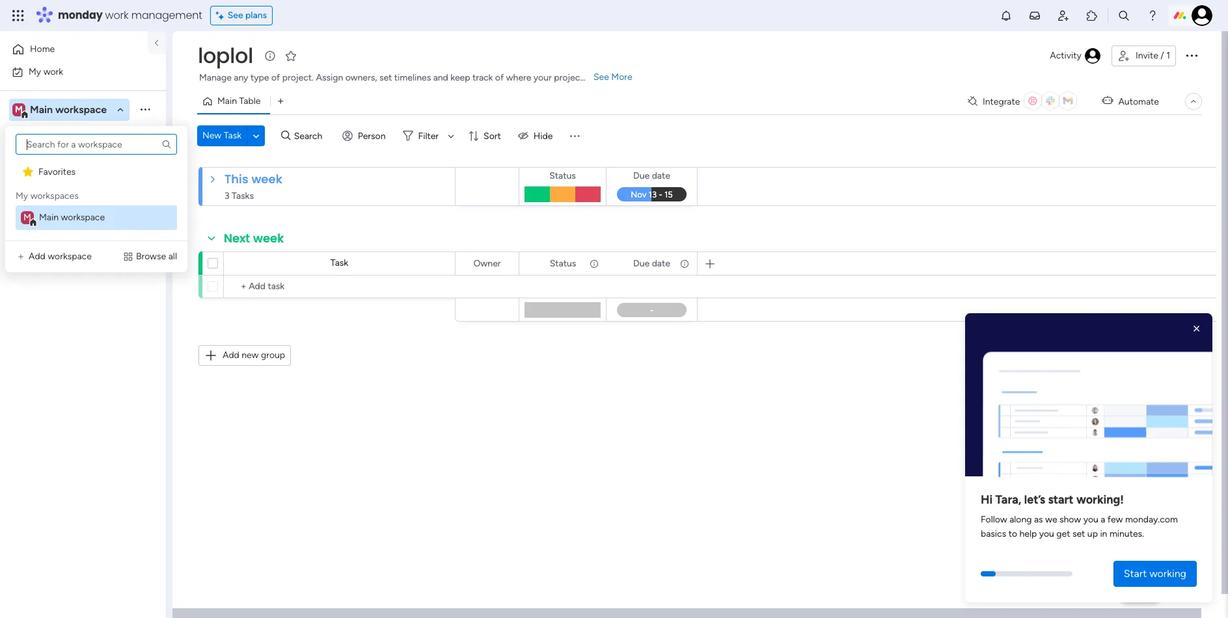 Task type: describe. For each thing, give the bounding box(es) containing it.
workspace inside button
[[48, 251, 92, 262]]

favorites element
[[16, 160, 177, 185]]

main for main workspace element
[[39, 212, 59, 223]]

task inside button
[[224, 130, 242, 141]]

1 status from the top
[[549, 171, 576, 182]]

due date for owner
[[633, 258, 670, 269]]

workspace for workspace selection element
[[55, 103, 107, 116]]

in
[[1100, 529, 1107, 540]]

help
[[1020, 529, 1037, 540]]

close image
[[1190, 323, 1203, 336]]

all
[[168, 251, 177, 262]]

options image
[[1184, 47, 1200, 63]]

service icon image for browse all
[[123, 252, 133, 262]]

invite
[[1136, 50, 1158, 61]]

up
[[1088, 529, 1098, 540]]

angle down image
[[253, 131, 259, 141]]

see more link
[[592, 71, 634, 84]]

plans
[[245, 10, 267, 21]]

hide
[[534, 131, 553, 142]]

we
[[1045, 515, 1057, 526]]

due date field for status
[[630, 169, 674, 184]]

add view image
[[278, 97, 283, 106]]

start
[[1124, 568, 1147, 581]]

keep
[[451, 72, 470, 83]]

column information image for due date
[[680, 259, 690, 269]]

browse
[[136, 251, 166, 262]]

help button
[[1118, 582, 1163, 603]]

next
[[224, 230, 250, 247]]

new
[[202, 130, 221, 141]]

invite / 1 button
[[1112, 46, 1176, 66]]

arrow down image
[[443, 128, 459, 144]]

filter
[[418, 131, 439, 142]]

monday.com
[[1125, 515, 1178, 526]]

more
[[611, 72, 632, 83]]

sort
[[484, 131, 501, 142]]

lottie animation element
[[965, 314, 1213, 482]]

column information image for status
[[589, 259, 599, 269]]

integrate
[[983, 96, 1020, 107]]

list box containing favorites
[[13, 134, 180, 230]]

group
[[261, 350, 285, 361]]

a
[[1101, 515, 1105, 526]]

add to favorites image
[[284, 49, 297, 62]]

loplol field
[[195, 41, 256, 70]]

main workspace for workspace image for workspace selection element
[[30, 103, 107, 116]]

get
[[1057, 529, 1070, 540]]

see plans button
[[210, 6, 273, 25]]

1 status field from the top
[[546, 169, 579, 184]]

due for status
[[633, 171, 650, 182]]

see for see plans
[[228, 10, 243, 21]]

track
[[472, 72, 493, 83]]

0 horizontal spatial you
[[1039, 529, 1054, 540]]

v2 search image
[[281, 129, 291, 143]]

favorites
[[38, 167, 76, 178]]

monday work management
[[58, 8, 202, 23]]

few
[[1108, 515, 1123, 526]]

owners,
[[345, 72, 377, 83]]

search image
[[161, 139, 172, 150]]

next week
[[224, 230, 284, 247]]

1 of from the left
[[271, 72, 280, 83]]

start working
[[1124, 568, 1187, 581]]

new task button
[[197, 126, 247, 146]]

start
[[1048, 494, 1074, 508]]

m for workspace image associated with main workspace element
[[23, 212, 31, 223]]

due date field for owner
[[630, 257, 674, 271]]

project.
[[282, 72, 314, 83]]

tree grid containing favorites
[[16, 160, 177, 230]]

show board description image
[[262, 49, 278, 62]]

to
[[1009, 529, 1017, 540]]

week for this week
[[251, 171, 282, 187]]

This week field
[[221, 171, 286, 188]]

hi tara, let's start working!
[[981, 494, 1124, 508]]

along
[[1010, 515, 1032, 526]]

manage any type of project. assign owners, set timelines and keep track of where your project stands.
[[199, 72, 615, 83]]

table
[[239, 96, 261, 107]]

any
[[234, 72, 248, 83]]

workspaces
[[30, 191, 79, 202]]

Search field
[[291, 127, 330, 145]]

working
[[1150, 568, 1187, 581]]

workspace image for workspace selection element
[[12, 103, 25, 117]]

main for the main table "button"
[[217, 96, 237, 107]]

2 of from the left
[[495, 72, 504, 83]]

stands.
[[586, 72, 615, 83]]

add for add workspace
[[29, 251, 45, 262]]

hi
[[981, 494, 993, 508]]

type
[[251, 72, 269, 83]]

select product image
[[12, 9, 25, 22]]

my for my work
[[29, 66, 41, 77]]

dapulse integrations image
[[968, 97, 978, 106]]

my work
[[29, 66, 63, 77]]

tara schultz image
[[1192, 5, 1213, 26]]

Owner field
[[470, 257, 504, 271]]

workspace selection element
[[12, 102, 109, 119]]

service icon image for add workspace
[[16, 252, 26, 262]]

follow along as we show you a few monday.com basics to help you get set up in minutes.
[[981, 515, 1178, 540]]

main workspace element
[[16, 206, 177, 230]]

v2 star 2 image
[[23, 166, 33, 178]]

add new group button
[[199, 346, 291, 366]]

home button
[[8, 39, 140, 60]]

let's
[[1024, 494, 1045, 508]]

my for my workspaces
[[16, 191, 28, 202]]

+ Add task text field
[[230, 279, 449, 295]]



Task type: locate. For each thing, give the bounding box(es) containing it.
2 service icon image from the left
[[123, 252, 133, 262]]

basics
[[981, 529, 1006, 540]]

hide button
[[513, 126, 561, 146]]

Search in workspace field
[[27, 130, 109, 145]]

/
[[1161, 50, 1164, 61]]

see inside see more link
[[594, 72, 609, 83]]

main down my workspaces
[[39, 212, 59, 223]]

0 vertical spatial loplol
[[198, 41, 253, 70]]

Status field
[[546, 169, 579, 184], [547, 257, 579, 271]]

invite members image
[[1057, 9, 1070, 22]]

assign
[[316, 72, 343, 83]]

1 vertical spatial workspace
[[61, 212, 105, 223]]

my inside button
[[29, 66, 41, 77]]

my inside row
[[16, 191, 28, 202]]

1 vertical spatial work
[[43, 66, 63, 77]]

add left new
[[223, 350, 239, 361]]

1 vertical spatial task
[[331, 258, 348, 269]]

person
[[358, 131, 386, 142]]

service icon image left browse at left
[[123, 252, 133, 262]]

set right owners,
[[379, 72, 392, 83]]

1 vertical spatial week
[[253, 230, 284, 247]]

menu image
[[569, 130, 582, 143]]

main inside tree grid
[[39, 212, 59, 223]]

Due date field
[[630, 169, 674, 184], [630, 257, 674, 271]]

1 vertical spatial status field
[[547, 257, 579, 271]]

see left plans
[[228, 10, 243, 21]]

1 vertical spatial due date
[[633, 258, 670, 269]]

0 vertical spatial week
[[251, 171, 282, 187]]

main for workspace selection element
[[30, 103, 53, 116]]

main workspace up search in workspace field
[[30, 103, 107, 116]]

notifications image
[[1000, 9, 1013, 22]]

see inside see plans button
[[228, 10, 243, 21]]

main workspace
[[30, 103, 107, 116], [39, 212, 105, 223]]

option
[[0, 156, 166, 158]]

show
[[1060, 515, 1081, 526]]

service icon image
[[16, 252, 26, 262], [123, 252, 133, 262]]

main table
[[217, 96, 261, 107]]

m
[[15, 104, 23, 115], [23, 212, 31, 223]]

see plans
[[228, 10, 267, 21]]

monday
[[58, 8, 103, 23]]

my down v2 star 2 icon
[[16, 191, 28, 202]]

home
[[30, 44, 55, 55]]

lottie animation image
[[965, 319, 1213, 482]]

activity button
[[1045, 46, 1106, 66]]

2 vertical spatial workspace
[[48, 251, 92, 262]]

automate
[[1118, 96, 1159, 107]]

add down my workspaces
[[29, 251, 45, 262]]

1 horizontal spatial see
[[594, 72, 609, 83]]

see
[[228, 10, 243, 21], [594, 72, 609, 83]]

1 horizontal spatial of
[[495, 72, 504, 83]]

main inside workspace selection element
[[30, 103, 53, 116]]

my down home
[[29, 66, 41, 77]]

loplol list box
[[0, 154, 166, 354]]

1 vertical spatial main workspace
[[39, 212, 105, 223]]

workspace image for main workspace element
[[21, 212, 34, 225]]

service icon image left add workspace
[[16, 252, 26, 262]]

add workspace button
[[10, 247, 97, 268]]

work for my
[[43, 66, 63, 77]]

0 vertical spatial work
[[105, 8, 129, 23]]

1 horizontal spatial m
[[23, 212, 31, 223]]

1 due date from the top
[[633, 171, 670, 182]]

1 horizontal spatial you
[[1084, 515, 1099, 526]]

0 horizontal spatial set
[[379, 72, 392, 83]]

workspace inside tree grid
[[61, 212, 105, 223]]

m for workspace image for workspace selection element
[[15, 104, 23, 115]]

1 vertical spatial set
[[1073, 529, 1085, 540]]

workspace down workspaces
[[61, 212, 105, 223]]

due date for status
[[633, 171, 670, 182]]

my work button
[[8, 62, 140, 82]]

1 vertical spatial date
[[652, 258, 670, 269]]

set left "up"
[[1073, 529, 1085, 540]]

1 vertical spatial see
[[594, 72, 609, 83]]

None search field
[[16, 134, 177, 155]]

date
[[652, 171, 670, 182], [652, 258, 670, 269]]

0 horizontal spatial m
[[15, 104, 23, 115]]

0 horizontal spatial column information image
[[589, 259, 599, 269]]

my workspaces
[[16, 191, 79, 202]]

where
[[506, 72, 531, 83]]

my
[[29, 66, 41, 77], [16, 191, 28, 202]]

0 vertical spatial due date
[[633, 171, 670, 182]]

2 due date from the top
[[633, 258, 670, 269]]

you
[[1084, 515, 1099, 526], [1039, 529, 1054, 540]]

service icon image inside 'browse all' 'button'
[[123, 252, 133, 262]]

service icon image inside add workspace button
[[16, 252, 26, 262]]

of
[[271, 72, 280, 83], [495, 72, 504, 83]]

of right type in the top of the page
[[271, 72, 280, 83]]

workspace up search in workspace field
[[55, 103, 107, 116]]

2 column information image from the left
[[680, 259, 690, 269]]

0 vertical spatial my
[[29, 66, 41, 77]]

add workspace
[[29, 251, 92, 262]]

see for see more
[[594, 72, 609, 83]]

0 vertical spatial status
[[549, 171, 576, 182]]

1 vertical spatial workspace image
[[21, 212, 34, 225]]

week for next week
[[253, 230, 284, 247]]

activity
[[1050, 50, 1082, 61]]

0 vertical spatial due
[[633, 171, 650, 182]]

this
[[225, 171, 248, 187]]

1 horizontal spatial set
[[1073, 529, 1085, 540]]

inbox image
[[1028, 9, 1041, 22]]

see more
[[594, 72, 632, 83]]

you down we
[[1039, 529, 1054, 540]]

management
[[131, 8, 202, 23]]

1 horizontal spatial loplol
[[198, 41, 253, 70]]

work down home
[[43, 66, 63, 77]]

0 horizontal spatial add
[[29, 251, 45, 262]]

date for status
[[652, 171, 670, 182]]

1 due date field from the top
[[630, 169, 674, 184]]

main workspace inside tree grid
[[39, 212, 105, 223]]

1 vertical spatial status
[[550, 258, 576, 269]]

1
[[1167, 50, 1170, 61]]

1 horizontal spatial my
[[29, 66, 41, 77]]

main workspace down workspaces
[[39, 212, 105, 223]]

invite / 1
[[1136, 50, 1170, 61]]

loplol up 'manage'
[[198, 41, 253, 70]]

1 vertical spatial you
[[1039, 529, 1054, 540]]

m inside workspace selection element
[[15, 104, 23, 115]]

set
[[379, 72, 392, 83], [1073, 529, 1085, 540]]

start working button
[[1114, 562, 1197, 588]]

main down 'my work' at the top left of page
[[30, 103, 53, 116]]

browse all button
[[118, 247, 182, 268]]

loplol
[[198, 41, 253, 70], [31, 162, 53, 173]]

progress bar
[[981, 572, 996, 577]]

set inside follow along as we show you a few monday.com basics to help you get set up in minutes.
[[1073, 529, 1085, 540]]

0 vertical spatial task
[[224, 130, 242, 141]]

1 horizontal spatial work
[[105, 8, 129, 23]]

1 service icon image from the left
[[16, 252, 26, 262]]

column information image
[[589, 259, 599, 269], [680, 259, 690, 269]]

add for add new group
[[223, 350, 239, 361]]

2 status field from the top
[[547, 257, 579, 271]]

browse all
[[136, 251, 177, 262]]

main
[[217, 96, 237, 107], [30, 103, 53, 116], [39, 212, 59, 223]]

work right monday
[[105, 8, 129, 23]]

new task
[[202, 130, 242, 141]]

owner
[[474, 258, 501, 269]]

see left more
[[594, 72, 609, 83]]

0 horizontal spatial my
[[16, 191, 28, 202]]

collapse board header image
[[1189, 96, 1199, 107]]

as
[[1034, 515, 1043, 526]]

loplol up my workspaces row
[[31, 162, 53, 173]]

filter button
[[397, 126, 459, 146]]

0 vertical spatial you
[[1084, 515, 1099, 526]]

list box
[[13, 134, 180, 230]]

1 horizontal spatial column information image
[[680, 259, 690, 269]]

1 due from the top
[[633, 171, 650, 182]]

workspace for main workspace element
[[61, 212, 105, 223]]

tree grid
[[16, 160, 177, 230]]

timelines
[[394, 72, 431, 83]]

week right next
[[253, 230, 284, 247]]

0 vertical spatial workspace image
[[12, 103, 25, 117]]

person button
[[337, 126, 393, 146]]

search everything image
[[1118, 9, 1131, 22]]

0 horizontal spatial task
[[224, 130, 242, 141]]

this week
[[225, 171, 282, 187]]

autopilot image
[[1102, 93, 1113, 109]]

week right this
[[251, 171, 282, 187]]

help
[[1129, 586, 1152, 599]]

my workspaces row
[[16, 185, 79, 203]]

2 due date field from the top
[[630, 257, 674, 271]]

main workspace for workspace image associated with main workspace element
[[39, 212, 105, 223]]

1 horizontal spatial add
[[223, 350, 239, 361]]

0 vertical spatial add
[[29, 251, 45, 262]]

workspace options image
[[139, 103, 152, 116]]

Next week field
[[221, 230, 287, 247]]

0 vertical spatial date
[[652, 171, 670, 182]]

workspace down main workspace element
[[48, 251, 92, 262]]

you left a
[[1084, 515, 1099, 526]]

date for owner
[[652, 258, 670, 269]]

follow
[[981, 515, 1007, 526]]

workspace image
[[12, 103, 25, 117], [21, 212, 34, 225]]

1 horizontal spatial task
[[331, 258, 348, 269]]

add
[[29, 251, 45, 262], [223, 350, 239, 361]]

workspace
[[55, 103, 107, 116], [61, 212, 105, 223], [48, 251, 92, 262]]

workspace image down my workspaces
[[21, 212, 34, 225]]

due date
[[633, 171, 670, 182], [633, 258, 670, 269]]

workspace image up v2 star 2 icon
[[12, 103, 25, 117]]

1 horizontal spatial service icon image
[[123, 252, 133, 262]]

m inside tree grid
[[23, 212, 31, 223]]

0 horizontal spatial service icon image
[[16, 252, 26, 262]]

and
[[433, 72, 448, 83]]

main inside "button"
[[217, 96, 237, 107]]

project
[[554, 72, 584, 83]]

1 vertical spatial loplol
[[31, 162, 53, 173]]

2 status from the top
[[550, 258, 576, 269]]

apps image
[[1086, 9, 1099, 22]]

add new group
[[223, 350, 285, 361]]

1 vertical spatial m
[[23, 212, 31, 223]]

1 vertical spatial my
[[16, 191, 28, 202]]

week
[[251, 171, 282, 187], [253, 230, 284, 247]]

main left table
[[217, 96, 237, 107]]

task up + add task text field
[[331, 258, 348, 269]]

0 vertical spatial workspace
[[55, 103, 107, 116]]

0 horizontal spatial loplol
[[31, 162, 53, 173]]

minutes.
[[1110, 529, 1144, 540]]

1 vertical spatial add
[[223, 350, 239, 361]]

1 vertical spatial due date field
[[630, 257, 674, 271]]

help image
[[1146, 9, 1159, 22]]

main workspace inside workspace selection element
[[30, 103, 107, 116]]

0 vertical spatial main workspace
[[30, 103, 107, 116]]

1 column information image from the left
[[589, 259, 599, 269]]

Search for content search field
[[16, 134, 177, 155]]

0 vertical spatial see
[[228, 10, 243, 21]]

work for monday
[[105, 8, 129, 23]]

task
[[224, 130, 242, 141], [331, 258, 348, 269]]

task right new
[[224, 130, 242, 141]]

tara,
[[996, 494, 1022, 508]]

0 horizontal spatial see
[[228, 10, 243, 21]]

of right track
[[495, 72, 504, 83]]

sort button
[[463, 126, 509, 146]]

1 vertical spatial due
[[633, 258, 650, 269]]

1 date from the top
[[652, 171, 670, 182]]

work inside button
[[43, 66, 63, 77]]

main table button
[[197, 91, 270, 112]]

2 due from the top
[[633, 258, 650, 269]]

0 vertical spatial m
[[15, 104, 23, 115]]

0 vertical spatial status field
[[546, 169, 579, 184]]

your
[[534, 72, 552, 83]]

due for owner
[[633, 258, 650, 269]]

0 vertical spatial set
[[379, 72, 392, 83]]

status
[[549, 171, 576, 182], [550, 258, 576, 269]]

working!
[[1076, 494, 1124, 508]]

new
[[242, 350, 259, 361]]

loplol inside list box
[[31, 162, 53, 173]]

0 vertical spatial due date field
[[630, 169, 674, 184]]

0 horizontal spatial work
[[43, 66, 63, 77]]

0 horizontal spatial of
[[271, 72, 280, 83]]

manage
[[199, 72, 232, 83]]

2 date from the top
[[652, 258, 670, 269]]



Task type: vqa. For each thing, say whether or not it's contained in the screenshot.
the middle Editor's choice
no



